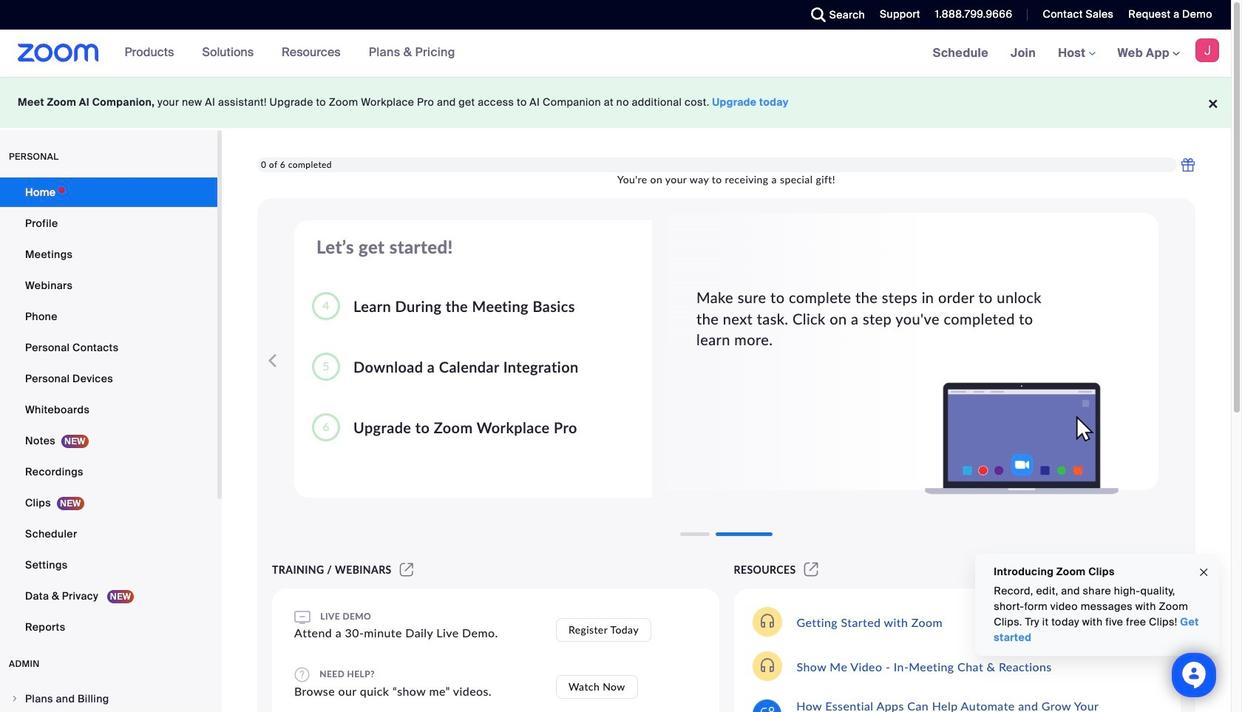 Task type: describe. For each thing, give the bounding box(es) containing it.
prev image
[[260, 346, 280, 376]]

meetings navigation
[[922, 30, 1232, 78]]

right image
[[10, 695, 19, 704]]

personal menu menu
[[0, 178, 218, 644]]

product information navigation
[[114, 30, 467, 77]]



Task type: locate. For each thing, give the bounding box(es) containing it.
0 horizontal spatial window new image
[[398, 564, 416, 576]]

1 horizontal spatial window new image
[[802, 564, 821, 576]]

menu item
[[0, 685, 218, 712]]

2 window new image from the left
[[802, 564, 821, 576]]

zoom logo image
[[18, 44, 99, 62]]

profile picture image
[[1196, 38, 1220, 62]]

footer
[[0, 77, 1232, 128]]

banner
[[0, 30, 1232, 78]]

1 window new image from the left
[[398, 564, 416, 576]]

window new image
[[398, 564, 416, 576], [802, 564, 821, 576]]

close image
[[1199, 564, 1210, 581]]



Task type: vqa. For each thing, say whether or not it's contained in the screenshot.
MORE
no



